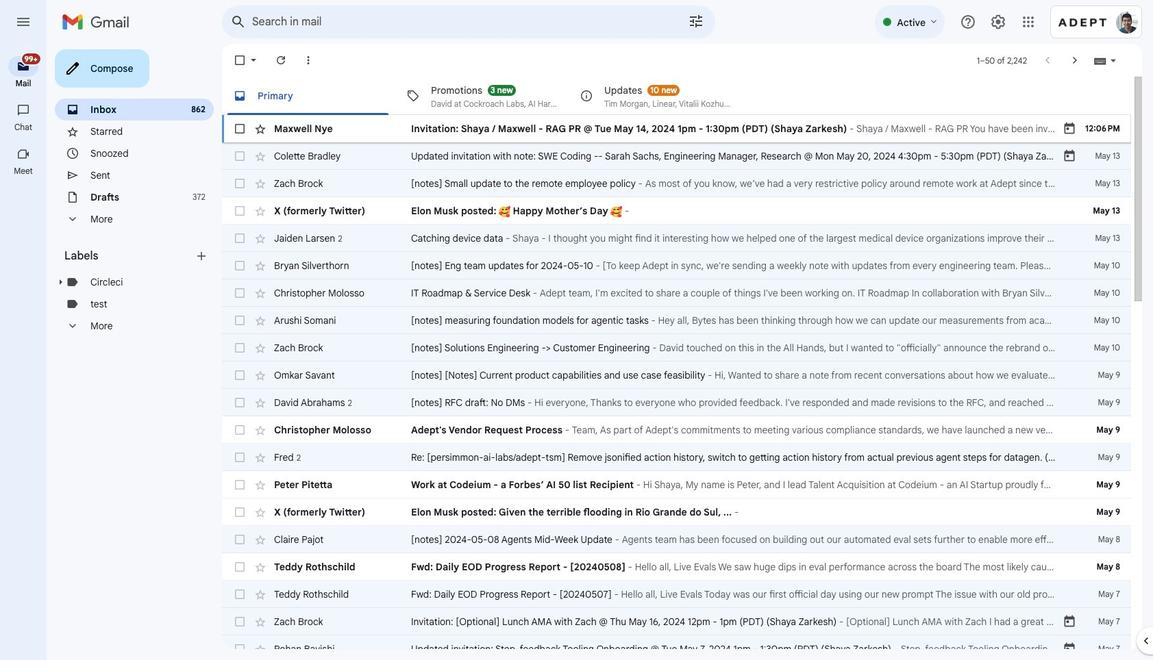Task type: describe. For each thing, give the bounding box(es) containing it.
12 row from the top
[[222, 417, 1131, 444]]

1 calendar event image from the top
[[1063, 149, 1076, 163]]

4 row from the top
[[222, 197, 1131, 225]]

14 row from the top
[[222, 471, 1131, 499]]

Search in mail text field
[[252, 15, 649, 29]]

11 row from the top
[[222, 389, 1131, 417]]

primary tab
[[222, 77, 394, 115]]

advanced search options image
[[682, 8, 710, 35]]

2 🥰 image from the left
[[611, 206, 622, 218]]

18 row from the top
[[222, 581, 1131, 608]]

1 row from the top
[[222, 115, 1131, 143]]

8 row from the top
[[222, 307, 1131, 334]]

select input tool image
[[1109, 55, 1117, 66]]

2 calendar event image from the top
[[1063, 615, 1076, 629]]

promotions, 3 new messages, tab
[[395, 77, 568, 115]]

3 row from the top
[[222, 170, 1131, 197]]

1 calendar event image from the top
[[1063, 122, 1076, 136]]

5 row from the top
[[222, 225, 1131, 252]]

13 row from the top
[[222, 444, 1131, 471]]

settings image
[[990, 14, 1006, 30]]



Task type: vqa. For each thing, say whether or not it's contained in the screenshot.
Search in mail 'search box'
yes



Task type: locate. For each thing, give the bounding box(es) containing it.
9 row from the top
[[222, 334, 1131, 362]]

heading
[[0, 78, 47, 89], [0, 122, 47, 133], [0, 166, 47, 177], [64, 249, 195, 263]]

search in mail image
[[226, 10, 251, 34]]

2 row from the top
[[222, 143, 1131, 170]]

None checkbox
[[233, 53, 247, 67], [233, 149, 247, 163], [233, 341, 247, 355], [233, 478, 247, 492], [233, 506, 247, 519], [233, 560, 247, 574], [233, 588, 247, 602], [233, 53, 247, 67], [233, 149, 247, 163], [233, 341, 247, 355], [233, 478, 247, 492], [233, 506, 247, 519], [233, 560, 247, 574], [233, 588, 247, 602]]

calendar event image
[[1063, 149, 1076, 163], [1063, 643, 1076, 656]]

10 row from the top
[[222, 362, 1131, 389]]

1 horizontal spatial 🥰 image
[[611, 206, 622, 218]]

refresh image
[[274, 53, 288, 67]]

1 vertical spatial calendar event image
[[1063, 615, 1076, 629]]

tab list
[[222, 77, 1131, 115]]

0 horizontal spatial 🥰 image
[[499, 206, 510, 218]]

older image
[[1068, 53, 1082, 67]]

0 vertical spatial calendar event image
[[1063, 122, 1076, 136]]

None checkbox
[[233, 122, 247, 136], [233, 177, 247, 190], [233, 204, 247, 218], [233, 232, 247, 245], [233, 259, 247, 273], [233, 286, 247, 300], [233, 314, 247, 327], [233, 369, 247, 382], [233, 396, 247, 410], [233, 423, 247, 437], [233, 451, 247, 464], [233, 533, 247, 547], [233, 615, 247, 629], [233, 643, 247, 656], [233, 122, 247, 136], [233, 177, 247, 190], [233, 204, 247, 218], [233, 232, 247, 245], [233, 259, 247, 273], [233, 286, 247, 300], [233, 314, 247, 327], [233, 369, 247, 382], [233, 396, 247, 410], [233, 423, 247, 437], [233, 451, 247, 464], [233, 533, 247, 547], [233, 615, 247, 629], [233, 643, 247, 656]]

1 🥰 image from the left
[[499, 206, 510, 218]]

19 row from the top
[[222, 608, 1131, 636]]

2 calendar event image from the top
[[1063, 643, 1076, 656]]

navigation
[[0, 44, 48, 660]]

16 row from the top
[[222, 526, 1131, 554]]

support image
[[960, 14, 976, 30]]

main menu image
[[15, 14, 32, 30]]

15 row from the top
[[222, 499, 1131, 526]]

20 row from the top
[[222, 636, 1131, 660]]

main content
[[222, 77, 1131, 660]]

0 vertical spatial calendar event image
[[1063, 149, 1076, 163]]

Search in mail search field
[[222, 5, 715, 38]]

row
[[222, 115, 1131, 143], [222, 143, 1131, 170], [222, 170, 1131, 197], [222, 197, 1131, 225], [222, 225, 1131, 252], [222, 252, 1131, 280], [222, 280, 1131, 307], [222, 307, 1131, 334], [222, 334, 1131, 362], [222, 362, 1131, 389], [222, 389, 1131, 417], [222, 417, 1131, 444], [222, 444, 1131, 471], [222, 471, 1131, 499], [222, 499, 1131, 526], [222, 526, 1131, 554], [222, 554, 1131, 581], [222, 581, 1131, 608], [222, 608, 1131, 636], [222, 636, 1131, 660]]

7 row from the top
[[222, 280, 1131, 307]]

🥰 image
[[499, 206, 510, 218], [611, 206, 622, 218]]

calendar event image
[[1063, 122, 1076, 136], [1063, 615, 1076, 629]]

17 row from the top
[[222, 554, 1131, 581]]

1 vertical spatial calendar event image
[[1063, 643, 1076, 656]]

6 row from the top
[[222, 252, 1131, 280]]

gmail image
[[62, 8, 136, 36]]

updates, 10 new messages, tab
[[569, 77, 741, 115]]

more email options image
[[301, 53, 315, 67]]



